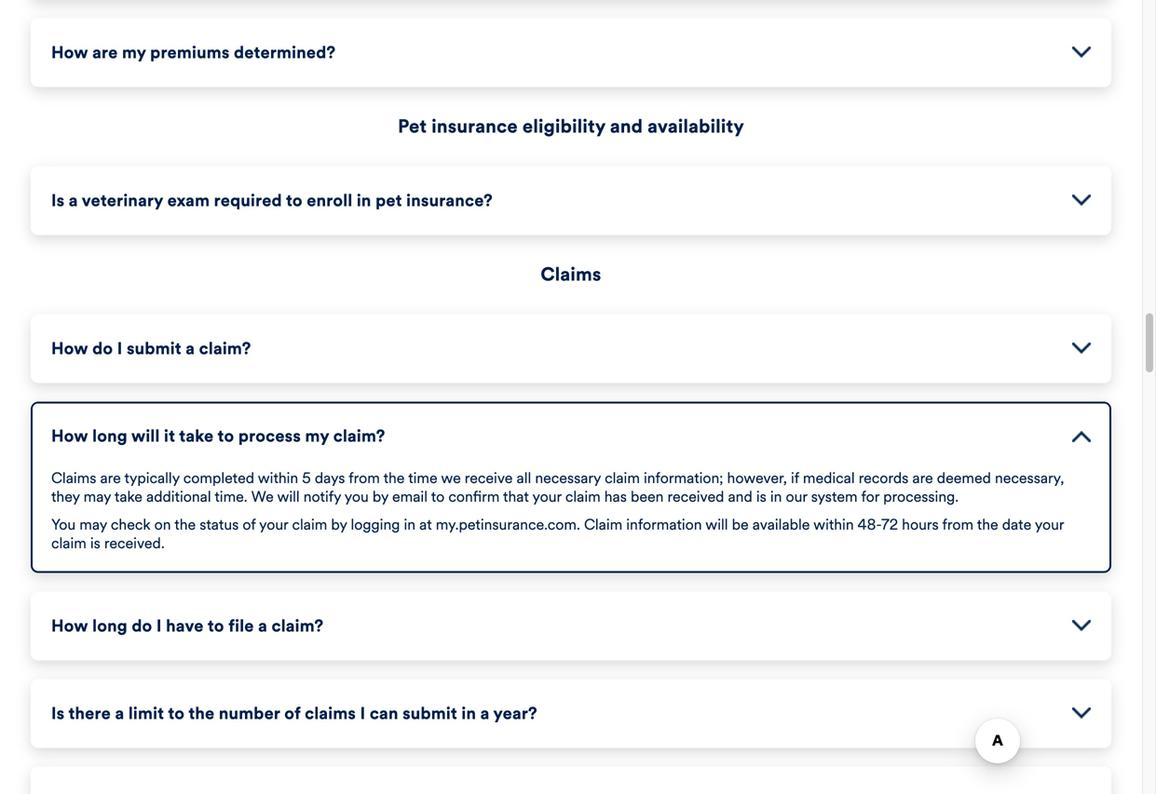 Task type: vqa. For each thing, say whether or not it's contained in the screenshot.
status
yes



Task type: describe. For each thing, give the bounding box(es) containing it.
claim down notify
[[292, 516, 327, 534]]

availability
[[648, 115, 744, 138]]

in inside claims are typically completed within 5 days from the                         time we receive all necessary claim information;                         however, if medical records are deemed necessary, they                         may take additional time. we will notify you by email to                         confirm that your claim has been received and is in our                         system for processing.
[[770, 488, 782, 506]]

confirm
[[448, 488, 500, 506]]

necessary,
[[995, 469, 1064, 488]]

if
[[791, 469, 799, 488]]

additional
[[146, 488, 211, 506]]

my.petinsurance.com link
[[436, 516, 577, 534]]

is inside claims are typically completed within 5 days from the                         time we receive all necessary claim information;                         however, if medical records are deemed necessary, they                         may take additional time. we will notify you by email to                         confirm that your claim has been received and is in our                         system for processing.
[[756, 488, 767, 506]]

to
[[431, 488, 445, 506]]

our
[[786, 488, 807, 506]]

1 are from the left
[[100, 469, 121, 488]]

and inside claims are typically completed within 5 days from the                         time we receive all necessary claim information;                         however, if medical records are deemed necessary, they                         may take additional time. we will notify you by email to                         confirm that your claim has been received and is in our                         system for processing.
[[728, 488, 753, 506]]

hours
[[902, 516, 939, 534]]

from inside . claim information will be available within 48-72                         hours from the date your claim is received.
[[942, 516, 974, 534]]

for
[[861, 488, 880, 506]]

72
[[881, 516, 898, 534]]

pet
[[398, 115, 427, 138]]

you may check on the status of your claim by logging in                         at my.petinsurance.com
[[51, 516, 577, 534]]

we
[[441, 469, 461, 488]]

email
[[392, 488, 428, 506]]

will inside claims are typically completed within 5 days from the                         time we receive all necessary claim information;                         however, if medical records are deemed necessary, they                         may take additional time. we will notify you by email to                         confirm that your claim has been received and is in our                         system for processing.
[[277, 488, 300, 506]]

the inside claims are typically completed within 5 days from the                         time we receive all necessary claim information;                         however, if medical records are deemed necessary, they                         may take additional time. we will notify you by email to                         confirm that your claim has been received and is in our                         system for processing.
[[383, 469, 405, 488]]

they
[[51, 488, 80, 506]]

your inside . claim information will be available within 48-72                         hours from the date your claim is received.
[[1035, 516, 1064, 534]]

however,
[[727, 469, 787, 488]]

the inside . claim information will be available within 48-72                         hours from the date your claim is received.
[[977, 516, 998, 534]]

0 horizontal spatial and
[[610, 115, 643, 138]]

medical
[[803, 469, 855, 488]]

has
[[604, 488, 627, 506]]

may inside claims are typically completed within 5 days from the                         time we receive all necessary claim information;                         however, if medical records are deemed necessary, they                         may take additional time. we will notify you by email to                         confirm that your claim has been received and is in our                         system for processing.
[[83, 488, 111, 506]]

48-
[[858, 516, 881, 534]]

at
[[419, 516, 432, 534]]

time.
[[215, 488, 248, 506]]

1 vertical spatial may
[[79, 516, 107, 534]]

information
[[626, 516, 702, 534]]

you
[[51, 516, 76, 534]]



Task type: locate. For each thing, give the bounding box(es) containing it.
claim down they
[[51, 534, 86, 553]]

system
[[811, 488, 858, 506]]

within
[[258, 469, 298, 488], [814, 516, 854, 534]]

notify
[[304, 488, 341, 506]]

that
[[503, 488, 529, 506]]

from right hours at the bottom
[[942, 516, 974, 534]]

claims for claims
[[541, 263, 601, 286]]

necessary
[[535, 469, 601, 488]]

1 horizontal spatial is
[[756, 488, 767, 506]]

in left our
[[770, 488, 782, 506]]

claim up claim
[[605, 469, 640, 488]]

by right you
[[373, 488, 388, 506]]

0 horizontal spatial from
[[349, 469, 380, 488]]

deemed
[[937, 469, 991, 488]]

0 vertical spatial from
[[349, 469, 380, 488]]

1 horizontal spatial the
[[383, 469, 405, 488]]

my.petinsurance.com
[[436, 516, 577, 534]]

may
[[83, 488, 111, 506], [79, 516, 107, 534]]

1 vertical spatial in
[[404, 516, 416, 534]]

1 vertical spatial will
[[706, 516, 728, 534]]

within inside . claim information will be available within 48-72                         hours from the date your claim is received.
[[814, 516, 854, 534]]

days
[[315, 469, 345, 488]]

claim up .
[[565, 488, 601, 506]]

will right we
[[277, 488, 300, 506]]

1 horizontal spatial within
[[814, 516, 854, 534]]

0 vertical spatial in
[[770, 488, 782, 506]]

are
[[100, 469, 121, 488], [913, 469, 933, 488]]

0 vertical spatial by
[[373, 488, 388, 506]]

claim inside . claim information will be available within 48-72                         hours from the date your claim is received.
[[51, 534, 86, 553]]

0 horizontal spatial claims
[[51, 469, 96, 488]]

.
[[577, 516, 580, 534]]

by
[[373, 488, 388, 506], [331, 516, 347, 534]]

completed
[[183, 469, 254, 488]]

the right the on
[[174, 516, 196, 534]]

claims
[[541, 263, 601, 286], [51, 469, 96, 488]]

1 horizontal spatial from
[[942, 516, 974, 534]]

check
[[111, 516, 150, 534]]

been
[[631, 488, 664, 506]]

1 horizontal spatial your
[[532, 488, 562, 506]]

2 are from the left
[[913, 469, 933, 488]]

0 vertical spatial and
[[610, 115, 643, 138]]

is inside . claim information will be available within 48-72                         hours from the date your claim is received.
[[90, 534, 100, 553]]

your right all
[[532, 488, 562, 506]]

by inside claims are typically completed within 5 days from the                         time we receive all necessary claim information;                         however, if medical records are deemed necessary, they                         may take additional time. we will notify you by email to                         confirm that your claim has been received and is in our                         system for processing.
[[373, 488, 388, 506]]

claims inside claims are typically completed within 5 days from the                         time we receive all necessary claim information;                         however, if medical records are deemed necessary, they                         may take additional time. we will notify you by email to                         confirm that your claim has been received and is in our                         system for processing.
[[51, 469, 96, 488]]

take
[[114, 488, 142, 506]]

date
[[1002, 516, 1032, 534]]

within down system
[[814, 516, 854, 534]]

of
[[243, 516, 256, 534]]

1 vertical spatial and
[[728, 488, 753, 506]]

0 horizontal spatial will
[[277, 488, 300, 506]]

0 horizontal spatial is
[[90, 534, 100, 553]]

within left 5
[[258, 469, 298, 488]]

received
[[668, 488, 724, 506]]

2 horizontal spatial your
[[1035, 516, 1064, 534]]

is
[[756, 488, 767, 506], [90, 534, 100, 553]]

from
[[349, 469, 380, 488], [942, 516, 974, 534]]

5
[[302, 469, 311, 488]]

your right date
[[1035, 516, 1064, 534]]

we
[[251, 488, 274, 506]]

are left typically
[[100, 469, 121, 488]]

1 horizontal spatial by
[[373, 488, 388, 506]]

and right eligibility
[[610, 115, 643, 138]]

0 vertical spatial may
[[83, 488, 111, 506]]

claim
[[584, 516, 623, 534]]

typically
[[124, 469, 180, 488]]

and up be
[[728, 488, 753, 506]]

records
[[859, 469, 909, 488]]

1 horizontal spatial will
[[706, 516, 728, 534]]

pet insurance eligibility and availability
[[398, 115, 744, 138]]

1 vertical spatial by
[[331, 516, 347, 534]]

2 horizontal spatial the
[[977, 516, 998, 534]]

1 vertical spatial claims
[[51, 469, 96, 488]]

the left date
[[977, 516, 998, 534]]

heading
[[33, 769, 1110, 795]]

available
[[753, 516, 810, 534]]

insurance
[[432, 115, 518, 138]]

eligibility
[[523, 115, 605, 138]]

0 vertical spatial within
[[258, 469, 298, 488]]

from inside claims are typically completed within 5 days from the                         time we receive all necessary claim information;                         however, if medical records are deemed necessary, they                         may take additional time. we will notify you by email to                         confirm that your claim has been received and is in our                         system for processing.
[[349, 469, 380, 488]]

received.
[[104, 534, 165, 553]]

time
[[408, 469, 438, 488]]

on
[[154, 516, 171, 534]]

. claim information will be available within 48-72                         hours from the date your claim is received.
[[51, 516, 1064, 553]]

0 horizontal spatial your
[[259, 516, 288, 534]]

0 horizontal spatial in
[[404, 516, 416, 534]]

status
[[200, 516, 239, 534]]

claim
[[605, 469, 640, 488], [565, 488, 601, 506], [292, 516, 327, 534], [51, 534, 86, 553]]

information;
[[644, 469, 723, 488]]

1 horizontal spatial in
[[770, 488, 782, 506]]

0 vertical spatial claims
[[541, 263, 601, 286]]

the
[[383, 469, 405, 488], [174, 516, 196, 534], [977, 516, 998, 534]]

0 horizontal spatial the
[[174, 516, 196, 534]]

your inside claims are typically completed within 5 days from the                         time we receive all necessary claim information;                         however, if medical records are deemed necessary, they                         may take additional time. we will notify you by email to                         confirm that your claim has been received and is in our                         system for processing.
[[532, 488, 562, 506]]

claims for claims are typically completed within 5 days from the                         time we receive all necessary claim information;                         however, if medical records are deemed necessary, they                         may take additional time. we will notify you by email to                         confirm that your claim has been received and is in our                         system for processing.
[[51, 469, 96, 488]]

1 vertical spatial from
[[942, 516, 974, 534]]

in left at in the bottom left of the page
[[404, 516, 416, 534]]

be
[[732, 516, 749, 534]]

receive
[[465, 469, 513, 488]]

may left take
[[83, 488, 111, 506]]

logging
[[351, 516, 400, 534]]

1 vertical spatial is
[[90, 534, 100, 553]]

1 horizontal spatial and
[[728, 488, 753, 506]]

your right of
[[259, 516, 288, 534]]

1 vertical spatial within
[[814, 516, 854, 534]]

is right you
[[90, 534, 100, 553]]

within inside claims are typically completed within 5 days from the                         time we receive all necessary claim information;                         however, if medical records are deemed necessary, they                         may take additional time. we will notify you by email to                         confirm that your claim has been received and is in our                         system for processing.
[[258, 469, 298, 488]]

1 horizontal spatial are
[[913, 469, 933, 488]]

1 horizontal spatial claims
[[541, 263, 601, 286]]

processing.
[[883, 488, 959, 506]]

your
[[532, 488, 562, 506], [259, 516, 288, 534], [1035, 516, 1064, 534]]

0 vertical spatial is
[[756, 488, 767, 506]]

you
[[345, 488, 369, 506]]

will
[[277, 488, 300, 506], [706, 516, 728, 534]]

is up available
[[756, 488, 767, 506]]

and
[[610, 115, 643, 138], [728, 488, 753, 506]]

in
[[770, 488, 782, 506], [404, 516, 416, 534]]

0 horizontal spatial are
[[100, 469, 121, 488]]

may right you
[[79, 516, 107, 534]]

by down notify
[[331, 516, 347, 534]]

0 vertical spatial will
[[277, 488, 300, 506]]

will inside . claim information will be available within 48-72                         hours from the date your claim is received.
[[706, 516, 728, 534]]

will left be
[[706, 516, 728, 534]]

are right the records
[[913, 469, 933, 488]]

0 horizontal spatial within
[[258, 469, 298, 488]]

the left time at the bottom of page
[[383, 469, 405, 488]]

all
[[517, 469, 531, 488]]

0 horizontal spatial by
[[331, 516, 347, 534]]

from right days
[[349, 469, 380, 488]]

claims are typically completed within 5 days from the                         time we receive all necessary claim information;                         however, if medical records are deemed necessary, they                         may take additional time. we will notify you by email to                         confirm that your claim has been received and is in our                         system for processing.
[[51, 469, 1064, 506]]



